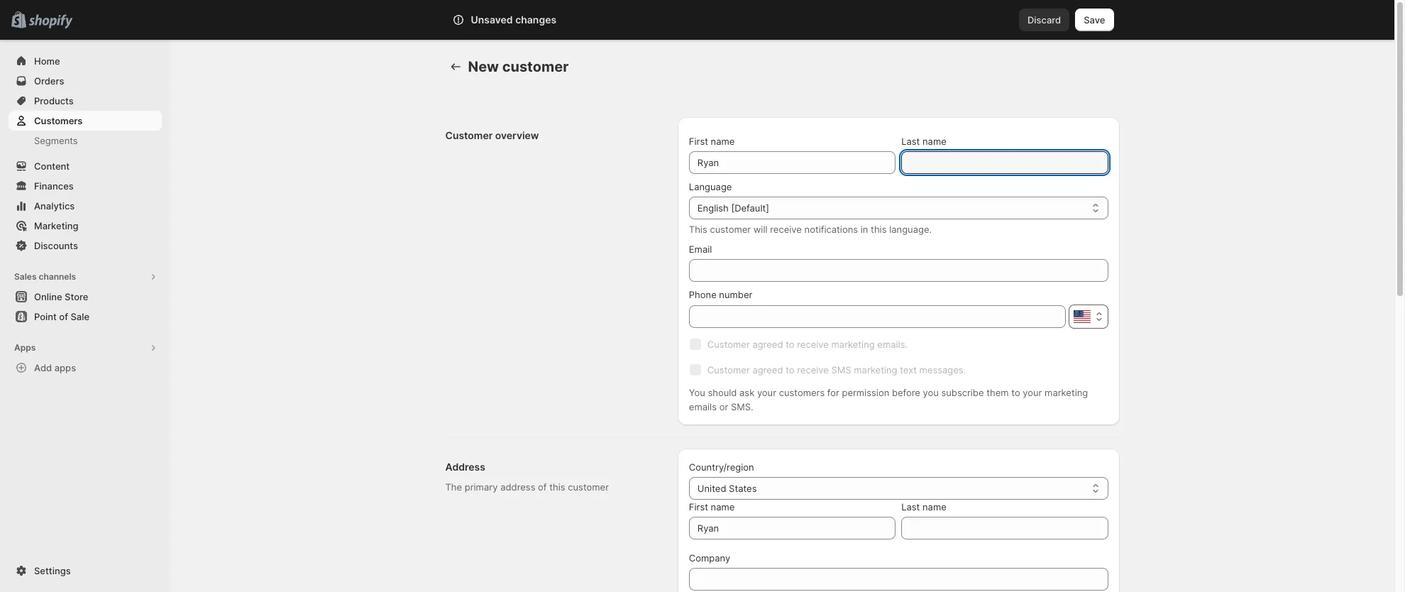 Task type: locate. For each thing, give the bounding box(es) containing it.
2 vertical spatial to
[[1012, 387, 1021, 398]]

1 horizontal spatial this
[[871, 224, 887, 235]]

2 vertical spatial customer
[[708, 364, 750, 376]]

name
[[711, 136, 735, 147], [923, 136, 947, 147], [711, 501, 735, 513], [923, 501, 947, 513]]

before
[[892, 387, 921, 398]]

you should ask your customers for permission before you subscribe them to your marketing emails or sms.
[[689, 387, 1089, 413]]

unsaved
[[471, 13, 513, 26]]

customer agreed to receive marketing emails.
[[708, 339, 908, 350]]

receive
[[771, 224, 802, 235], [798, 339, 829, 350], [798, 364, 829, 376]]

last for company
[[902, 501, 920, 513]]

1 your from the left
[[758, 387, 777, 398]]

0 vertical spatial first
[[689, 136, 709, 147]]

0 vertical spatial to
[[786, 339, 795, 350]]

receive up customer agreed to receive sms marketing text messages.
[[798, 339, 829, 350]]

united states (+1) image
[[1074, 310, 1091, 323]]

1 vertical spatial first
[[689, 501, 709, 513]]

marketing up permission
[[854, 364, 898, 376]]

agreed for customer agreed to receive sms marketing text messages.
[[753, 364, 784, 376]]

address
[[501, 481, 536, 493]]

states
[[729, 483, 757, 494]]

0 horizontal spatial this
[[550, 481, 566, 493]]

in
[[861, 224, 869, 235]]

content link
[[9, 156, 162, 176]]

this right the in
[[871, 224, 887, 235]]

online
[[34, 291, 62, 302]]

to
[[786, 339, 795, 350], [786, 364, 795, 376], [1012, 387, 1021, 398]]

0 vertical spatial first name
[[689, 136, 735, 147]]

[default]
[[732, 202, 770, 214]]

receive for marketing
[[798, 339, 829, 350]]

name for company's first name text field
[[711, 501, 735, 513]]

overview
[[495, 129, 539, 141]]

online store button
[[0, 287, 170, 307]]

first down the united
[[689, 501, 709, 513]]

Company text field
[[689, 568, 1109, 591]]

the
[[446, 481, 462, 493]]

phone number
[[689, 289, 753, 300]]

shopify image
[[29, 15, 73, 29]]

content
[[34, 160, 70, 172]]

language
[[689, 181, 732, 192]]

your right them in the bottom right of the page
[[1023, 387, 1043, 398]]

receive right will
[[771, 224, 802, 235]]

customer
[[503, 58, 569, 75], [710, 224, 751, 235], [568, 481, 609, 493]]

address
[[446, 461, 486, 473]]

customer down english [default] on the top of page
[[710, 224, 751, 235]]

1 vertical spatial customer
[[708, 339, 750, 350]]

orders link
[[9, 71, 162, 91]]

this right the address
[[550, 481, 566, 493]]

2 vertical spatial marketing
[[1045, 387, 1089, 398]]

of left "sale"
[[59, 311, 68, 322]]

marketing
[[832, 339, 875, 350], [854, 364, 898, 376], [1045, 387, 1089, 398]]

search button
[[492, 9, 904, 31]]

1 first name text field from the top
[[689, 151, 896, 174]]

text
[[900, 364, 917, 376]]

1 vertical spatial first name
[[689, 501, 735, 513]]

first name text field for company
[[689, 517, 896, 540]]

your
[[758, 387, 777, 398], [1023, 387, 1043, 398]]

sale
[[71, 311, 89, 322]]

customer
[[446, 129, 493, 141], [708, 339, 750, 350], [708, 364, 750, 376]]

Last name text field
[[902, 151, 1109, 174]]

phone
[[689, 289, 717, 300]]

customer right the address
[[568, 481, 609, 493]]

settings
[[34, 565, 71, 577]]

first up the language
[[689, 136, 709, 147]]

Phone number text field
[[689, 305, 1066, 328]]

1 vertical spatial to
[[786, 364, 795, 376]]

customer down search
[[503, 58, 569, 75]]

this
[[689, 224, 708, 235]]

0 vertical spatial receive
[[771, 224, 802, 235]]

add apps
[[34, 362, 76, 373]]

First name text field
[[689, 151, 896, 174], [689, 517, 896, 540]]

0 vertical spatial first name text field
[[689, 151, 896, 174]]

number
[[720, 289, 753, 300]]

1 horizontal spatial your
[[1023, 387, 1043, 398]]

1 vertical spatial agreed
[[753, 364, 784, 376]]

agreed
[[753, 339, 784, 350], [753, 364, 784, 376]]

2 first name text field from the top
[[689, 517, 896, 540]]

0 vertical spatial customer
[[446, 129, 493, 141]]

marketing right them in the bottom right of the page
[[1045, 387, 1089, 398]]

1 agreed from the top
[[753, 339, 784, 350]]

1 vertical spatial first name text field
[[689, 517, 896, 540]]

0 vertical spatial customer
[[503, 58, 569, 75]]

last name
[[902, 136, 947, 147], [902, 501, 947, 513]]

marketing link
[[9, 216, 162, 236]]

customer for customer overview
[[446, 129, 493, 141]]

0 vertical spatial of
[[59, 311, 68, 322]]

2 agreed from the top
[[753, 364, 784, 376]]

to for sms
[[786, 364, 795, 376]]

2 vertical spatial receive
[[798, 364, 829, 376]]

first name down the united
[[689, 501, 735, 513]]

0 vertical spatial marketing
[[832, 339, 875, 350]]

last name for language
[[902, 136, 947, 147]]

1 last name from the top
[[902, 136, 947, 147]]

1 last from the top
[[902, 136, 920, 147]]

marketing inside "you should ask your customers for permission before you subscribe them to your marketing emails or sms."
[[1045, 387, 1089, 398]]

first name text field down states
[[689, 517, 896, 540]]

you
[[689, 387, 706, 398]]

language.
[[890, 224, 932, 235]]

first name
[[689, 136, 735, 147], [689, 501, 735, 513]]

customer agreed to receive sms marketing text messages.
[[708, 364, 967, 376]]

1 vertical spatial receive
[[798, 339, 829, 350]]

0 horizontal spatial your
[[758, 387, 777, 398]]

will
[[754, 224, 768, 235]]

analytics link
[[9, 196, 162, 216]]

2 first name from the top
[[689, 501, 735, 513]]

home
[[34, 55, 60, 67]]

0 vertical spatial last
[[902, 136, 920, 147]]

united states
[[698, 483, 757, 494]]

discounts
[[34, 240, 78, 251]]

last
[[902, 136, 920, 147], [902, 501, 920, 513]]

1 first name from the top
[[689, 136, 735, 147]]

store
[[65, 291, 88, 302]]

first for company
[[689, 501, 709, 513]]

the primary address of this customer
[[446, 481, 609, 493]]

first
[[689, 136, 709, 147], [689, 501, 709, 513]]

1 vertical spatial marketing
[[854, 364, 898, 376]]

your right ask
[[758, 387, 777, 398]]

sms.
[[731, 401, 754, 413]]

search
[[515, 14, 545, 26]]

1 vertical spatial customer
[[710, 224, 751, 235]]

1 vertical spatial last name
[[902, 501, 947, 513]]

0 vertical spatial last name
[[902, 136, 947, 147]]

receive up customers in the bottom of the page
[[798, 364, 829, 376]]

add
[[34, 362, 52, 373]]

first name text field up [default]
[[689, 151, 896, 174]]

last for language
[[902, 136, 920, 147]]

point of sale link
[[9, 307, 162, 327]]

2 last name from the top
[[902, 501, 947, 513]]

finances
[[34, 180, 74, 192]]

2 first from the top
[[689, 501, 709, 513]]

country/region
[[689, 462, 755, 473]]

permission
[[842, 387, 890, 398]]

1 first from the top
[[689, 136, 709, 147]]

1 vertical spatial last
[[902, 501, 920, 513]]

of right the address
[[538, 481, 547, 493]]

sales channels button
[[9, 267, 162, 287]]

marketing up sms
[[832, 339, 875, 350]]

point of sale
[[34, 311, 89, 322]]

sales
[[14, 271, 37, 282]]

first name up the language
[[689, 136, 735, 147]]

0 vertical spatial agreed
[[753, 339, 784, 350]]

1 vertical spatial of
[[538, 481, 547, 493]]

0 horizontal spatial of
[[59, 311, 68, 322]]

first name for language
[[689, 136, 735, 147]]

them
[[987, 387, 1009, 398]]

2 last from the top
[[902, 501, 920, 513]]



Task type: vqa. For each thing, say whether or not it's contained in the screenshot.
gift cards
no



Task type: describe. For each thing, give the bounding box(es) containing it.
1 horizontal spatial of
[[538, 481, 547, 493]]

first for language
[[689, 136, 709, 147]]

customer for new
[[503, 58, 569, 75]]

you
[[923, 387, 939, 398]]

messages.
[[920, 364, 967, 376]]

new
[[468, 58, 499, 75]]

for
[[828, 387, 840, 398]]

2 your from the left
[[1023, 387, 1043, 398]]

english [default]
[[698, 202, 770, 214]]

united
[[698, 483, 727, 494]]

point of sale button
[[0, 307, 170, 327]]

changes
[[516, 13, 557, 26]]

of inside 'button'
[[59, 311, 68, 322]]

emails.
[[878, 339, 908, 350]]

segments
[[34, 135, 78, 146]]

should
[[708, 387, 737, 398]]

this customer will receive notifications in this language.
[[689, 224, 932, 235]]

to inside "you should ask your customers for permission before you subscribe them to your marketing emails or sms."
[[1012, 387, 1021, 398]]

or
[[720, 401, 729, 413]]

online store
[[34, 291, 88, 302]]

subscribe
[[942, 387, 984, 398]]

primary
[[465, 481, 498, 493]]

emails
[[689, 401, 717, 413]]

0 vertical spatial this
[[871, 224, 887, 235]]

receive for sms
[[798, 364, 829, 376]]

to for marketing
[[786, 339, 795, 350]]

segments link
[[9, 131, 162, 151]]

discounts link
[[9, 236, 162, 256]]

english
[[698, 202, 729, 214]]

2 vertical spatial customer
[[568, 481, 609, 493]]

customer for this
[[710, 224, 751, 235]]

apps
[[14, 342, 36, 353]]

name for last name text box
[[923, 501, 947, 513]]

Last name text field
[[902, 517, 1109, 540]]

save
[[1084, 14, 1106, 26]]

point
[[34, 311, 57, 322]]

agreed for customer agreed to receive marketing emails.
[[753, 339, 784, 350]]

marketing
[[34, 220, 78, 231]]

ask
[[740, 387, 755, 398]]

orders
[[34, 75, 64, 87]]

discard
[[1028, 14, 1062, 26]]

home link
[[9, 51, 162, 71]]

company
[[689, 552, 731, 564]]

1 vertical spatial this
[[550, 481, 566, 493]]

sms
[[832, 364, 852, 376]]

settings link
[[9, 561, 162, 581]]

customers link
[[9, 111, 162, 131]]

customers
[[34, 115, 83, 126]]

first name for company
[[689, 501, 735, 513]]

customer overview
[[446, 129, 539, 141]]

unsaved changes
[[471, 13, 557, 26]]

save button
[[1076, 9, 1114, 31]]

add apps button
[[9, 358, 162, 378]]

channels
[[39, 271, 76, 282]]

analytics
[[34, 200, 75, 212]]

sales channels
[[14, 271, 76, 282]]

discard button
[[1020, 9, 1070, 31]]

finances link
[[9, 176, 162, 196]]

first name text field for language
[[689, 151, 896, 174]]

Email email field
[[689, 259, 1109, 282]]

email
[[689, 244, 712, 255]]

receive for notifications
[[771, 224, 802, 235]]

online store link
[[9, 287, 162, 307]]

notifications
[[805, 224, 858, 235]]

name for first name text field associated with language
[[711, 136, 735, 147]]

customers
[[779, 387, 825, 398]]

name for last name text field
[[923, 136, 947, 147]]

apps
[[54, 362, 76, 373]]

products link
[[9, 91, 162, 111]]

new customer
[[468, 58, 569, 75]]

products
[[34, 95, 74, 107]]

customer for customer agreed to receive sms marketing text messages.
[[708, 364, 750, 376]]

last name for company
[[902, 501, 947, 513]]

apps button
[[9, 338, 162, 358]]

customer for customer agreed to receive marketing emails.
[[708, 339, 750, 350]]



